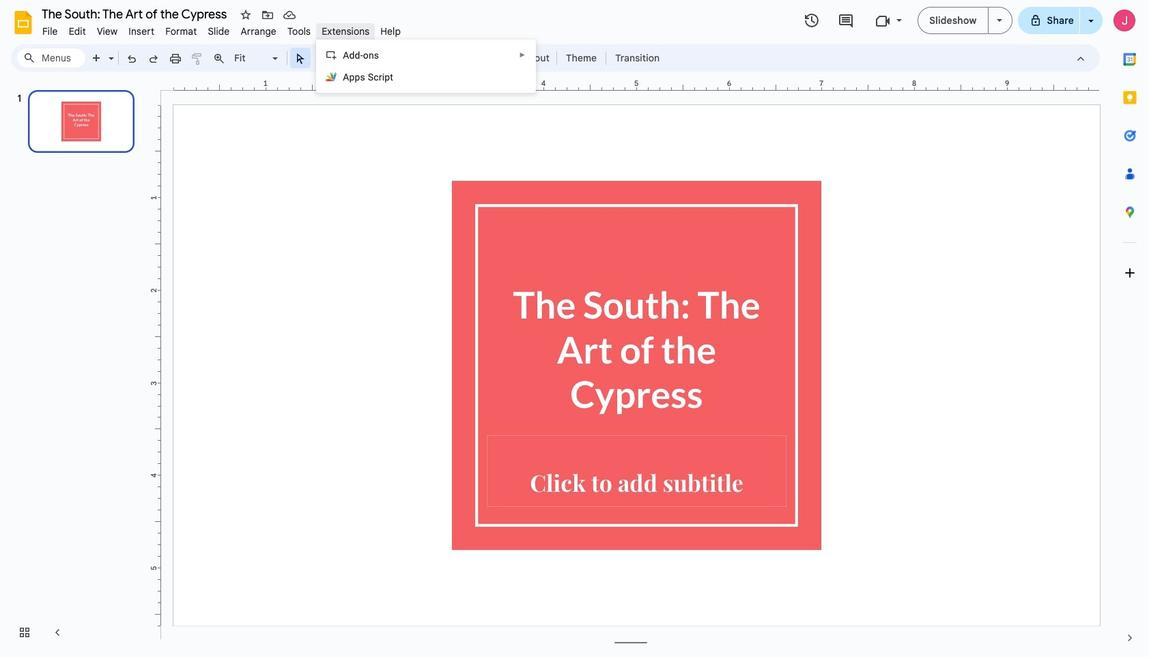 Task type: vqa. For each thing, say whether or not it's contained in the screenshot.
Simple Dark
no



Task type: locate. For each thing, give the bounding box(es) containing it.
move image
[[261, 8, 275, 22]]

menu item up menus field
[[37, 23, 63, 40]]

navigation
[[0, 77, 150, 658]]

share. private to only me. image
[[1030, 14, 1042, 26]]

menu bar
[[37, 18, 407, 40]]

menu item up main toolbar
[[375, 23, 407, 40]]

menu item up text box image
[[316, 23, 375, 40]]

menu item down move image
[[235, 23, 282, 40]]

print (⌘p) image
[[169, 52, 182, 65]]

Zoom field
[[230, 49, 284, 68]]

tab list inside menu bar 'banner'
[[1112, 40, 1150, 620]]

application
[[0, 0, 1150, 658]]

menu item
[[37, 23, 63, 40], [63, 23, 91, 40], [91, 23, 123, 40], [123, 23, 160, 40], [160, 23, 203, 40], [203, 23, 235, 40], [235, 23, 282, 40], [282, 23, 316, 40], [316, 23, 375, 40], [375, 23, 407, 40]]

main toolbar
[[85, 48, 667, 68]]

new slide (ctrl+m) image
[[90, 52, 104, 65]]

menu bar banner
[[0, 0, 1150, 658]]

undo (⌘z) image
[[125, 52, 139, 65]]

presentation options image
[[997, 19, 1003, 22]]

menu item up new slide with layout image
[[91, 23, 123, 40]]

menu
[[316, 40, 536, 93]]

menu item down rename "text field" on the left top
[[123, 23, 160, 40]]

menu item up zoom icon on the top left
[[203, 23, 235, 40]]

tab list
[[1112, 40, 1150, 620]]

menu bar inside menu bar 'banner'
[[37, 18, 407, 40]]

menu item up print (⌘p) 'icon'
[[160, 23, 203, 40]]

9 menu item from the left
[[316, 23, 375, 40]]

quick sharing actions image
[[1089, 20, 1095, 41]]

menu item down document status: saved to drive. image at the top left of the page
[[282, 23, 316, 40]]

select (esc) image
[[294, 52, 307, 65]]

menu item up new slide (ctrl+m) image
[[63, 23, 91, 40]]



Task type: describe. For each thing, give the bounding box(es) containing it.
last edit was on october 30, 2023 image
[[804, 12, 821, 29]]

new slide with layout image
[[105, 49, 114, 54]]

Zoom text field
[[232, 49, 271, 68]]

show all comments image
[[838, 13, 855, 29]]

Rename text field
[[37, 5, 235, 22]]

7 menu item from the left
[[235, 23, 282, 40]]

6 menu item from the left
[[203, 23, 235, 40]]

10 menu item from the left
[[375, 23, 407, 40]]

hide the menus (ctrl+shift+f) image
[[1075, 52, 1088, 65]]

redo (⌘y) image
[[147, 52, 161, 65]]

3 menu item from the left
[[91, 23, 123, 40]]

star image
[[239, 8, 253, 22]]

1 menu item from the left
[[37, 23, 63, 40]]

Star checkbox
[[236, 5, 256, 25]]

2 menu item from the left
[[63, 23, 91, 40]]

apps script e element
[[343, 72, 398, 83]]

4 menu item from the left
[[123, 23, 160, 40]]

text box image
[[316, 52, 329, 65]]

8 menu item from the left
[[282, 23, 316, 40]]

paint format image
[[191, 52, 204, 65]]

5 menu item from the left
[[160, 23, 203, 40]]

zoom image
[[212, 52, 226, 65]]

document status: saved to drive. image
[[283, 8, 297, 22]]

Menus field
[[17, 49, 85, 68]]

slides home image
[[11, 10, 36, 35]]



